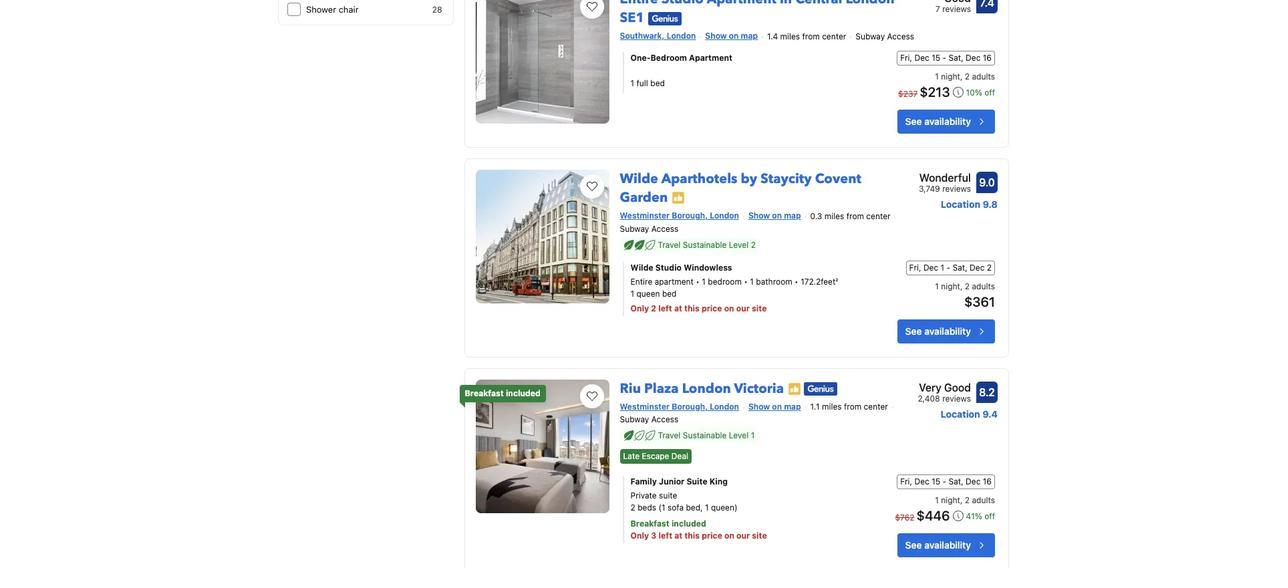 Task type: describe. For each thing, give the bounding box(es) containing it.
sofa
[[668, 502, 684, 512]]

1 night , 2 adults for $213
[[935, 71, 995, 81]]

1 down 1.1 miles from center subway access
[[751, 431, 755, 441]]

travel sustainable level 2
[[658, 240, 756, 250]]

0 vertical spatial access
[[887, 31, 914, 41]]

1 inside 1 night , 2 adults $361
[[935, 281, 939, 291]]

late
[[623, 451, 640, 461]]

victoria
[[734, 379, 784, 397]]

site inside family junior suite king private suite 2 beds (1 sofa bed, 1 queen) breakfast included only 3 left at this price on our site
[[752, 530, 767, 541]]

access for riu plaza london victoria
[[651, 414, 678, 424]]

good
[[944, 381, 971, 393]]

map for in
[[741, 31, 758, 41]]

1.4 miles from center
[[767, 31, 846, 41]]

3 see availability link from the top
[[897, 533, 995, 557]]

access for wilde aparthotels by staycity covent garden
[[651, 224, 678, 234]]

(1
[[658, 502, 665, 512]]

subway access
[[856, 31, 914, 41]]

2 vertical spatial fri,
[[900, 476, 912, 486]]

deal
[[671, 451, 688, 461]]

sustainable for aparthotels
[[683, 240, 727, 250]]

covent
[[815, 170, 861, 188]]

$213
[[920, 84, 950, 99]]

wonderful element
[[919, 170, 971, 186]]

escape
[[642, 451, 669, 461]]

0 vertical spatial breakfast
[[465, 388, 504, 398]]

family junior suite king private suite 2 beds (1 sofa bed, 1 queen) breakfast included only 3 left at this price on our site
[[631, 476, 767, 541]]

plaza
[[644, 379, 679, 397]]

night inside 1 night , 2 adults $361
[[941, 281, 960, 291]]

see for entire studio apartment in central london se1
[[905, 116, 922, 127]]

1 down wilde studio windowless "link"
[[750, 277, 754, 287]]

price inside wilde studio windowless entire apartment • 1 bedroom • 1 bathroom • 172.2feet² 1 queen bed only 2 left at this price on our site
[[702, 303, 722, 313]]

late escape deal
[[623, 451, 688, 461]]

at inside family junior suite king private suite 2 beds (1 sofa bed, 1 queen) breakfast included only 3 left at this price on our site
[[674, 530, 682, 541]]

fri, dec 1 - sat, dec 2
[[909, 262, 992, 272]]

availability for entire studio apartment in central london se1
[[924, 116, 971, 127]]

1 up 1 night , 2 adults $361
[[941, 262, 944, 272]]

10%
[[966, 87, 982, 97]]

3 see availability from the top
[[905, 539, 971, 550]]

apartment for studio
[[707, 0, 776, 8]]

southwark,
[[620, 31, 665, 41]]

aparthotels
[[661, 170, 737, 188]]

subway for wilde aparthotels by staycity covent garden
[[620, 224, 649, 234]]

3 availability from the top
[[924, 539, 971, 550]]

bathroom
[[756, 277, 792, 287]]

one-bedroom apartment
[[631, 53, 732, 63]]

see availability for entire studio apartment in central london se1
[[905, 116, 971, 127]]

2 vertical spatial -
[[943, 476, 946, 486]]

1 full bed
[[631, 78, 665, 88]]

10% off
[[966, 87, 995, 97]]

, for $446
[[960, 495, 963, 505]]

1 night , 2 adults $361
[[935, 281, 995, 309]]

in
[[780, 0, 792, 8]]

$237
[[898, 89, 918, 99]]

travel for aparthotels
[[658, 240, 681, 250]]

scored 8.2 element
[[976, 381, 998, 403]]

2,408
[[918, 393, 940, 403]]

family
[[631, 476, 657, 486]]

show for london
[[748, 401, 770, 411]]

borough, for aparthotels
[[672, 210, 708, 220]]

miles for staycity
[[824, 211, 844, 221]]

left inside wilde studio windowless entire apartment • 1 bedroom • 1 bathroom • 172.2feet² 1 queen bed only 2 left at this price on our site
[[658, 303, 672, 313]]

apartment for bedroom
[[689, 53, 732, 63]]

breakfast included
[[465, 388, 541, 398]]

sat, for wilde aparthotels by staycity covent garden
[[953, 262, 967, 272]]

15 for $446
[[932, 476, 940, 486]]

studio for apartment
[[661, 0, 704, 8]]

only inside family junior suite king private suite 2 beds (1 sofa bed, 1 queen) breakfast included only 3 left at this price on our site
[[631, 530, 649, 541]]

on for apartment
[[729, 31, 739, 41]]

chair
[[339, 4, 359, 15]]

9.8
[[983, 198, 998, 210]]

2 inside 1 night , 2 adults $361
[[965, 281, 970, 291]]

on for london
[[772, 401, 782, 411]]

0.3
[[810, 211, 822, 221]]

1.4
[[767, 31, 778, 41]]

riu
[[620, 379, 641, 397]]

entire studio apartment in central london se1 link
[[620, 0, 895, 27]]

28
[[432, 5, 442, 15]]

show for apartment
[[705, 31, 727, 41]]

1.1
[[810, 402, 820, 412]]

family junior suite king link
[[631, 475, 856, 488]]

1 up $213
[[935, 71, 939, 81]]

adults inside 1 night , 2 adults $361
[[972, 281, 995, 291]]

entire studio apartment in central london se1
[[620, 0, 895, 27]]

beds
[[638, 502, 656, 512]]

reviews inside very good 2,408 reviews
[[942, 393, 971, 403]]

on for by
[[772, 210, 782, 220]]

41% off
[[966, 511, 995, 521]]

0 vertical spatial miles
[[780, 31, 800, 41]]

fri, for wilde aparthotels by staycity covent garden
[[909, 262, 921, 272]]

bedroom
[[708, 277, 742, 287]]

suite
[[659, 490, 677, 500]]

location for wilde aparthotels by staycity covent garden
[[941, 198, 980, 210]]

riu plaza london victoria image
[[475, 379, 609, 513]]

shower chair
[[306, 4, 359, 15]]

central
[[795, 0, 842, 8]]

7 reviews link
[[930, 0, 998, 15]]

2 inside family junior suite king private suite 2 beds (1 sofa bed, 1 queen) breakfast included only 3 left at this price on our site
[[631, 502, 635, 512]]

adults for $213
[[972, 71, 995, 81]]

2 • from the left
[[744, 277, 748, 287]]

1.1 miles from center subway access
[[620, 402, 888, 424]]

queen
[[636, 289, 660, 299]]

entire inside wilde studio windowless entire apartment • 1 bedroom • 1 bathroom • 172.2feet² 1 queen bed only 2 left at this price on our site
[[631, 277, 652, 287]]

left inside family junior suite king private suite 2 beds (1 sofa bed, 1 queen) breakfast included only 3 left at this price on our site
[[658, 530, 672, 541]]

16 for $446
[[983, 476, 992, 486]]

off for $213
[[984, 87, 995, 97]]

garden
[[620, 188, 668, 206]]

map for staycity
[[784, 210, 801, 220]]

night for $446
[[941, 495, 960, 505]]

from for staycity
[[846, 211, 864, 221]]

adults for $446
[[972, 495, 995, 505]]

1 up $446
[[935, 495, 939, 505]]

172.2feet²
[[801, 277, 838, 287]]

3 see from the top
[[905, 539, 922, 550]]

wilde for wilde aparthotels by staycity covent garden
[[620, 170, 658, 188]]

15 for $213
[[932, 53, 940, 63]]

miles for victoria
[[822, 402, 842, 412]]

travel sustainable level 1
[[658, 431, 755, 441]]

16 for $213
[[983, 53, 992, 63]]

2 vertical spatial sat,
[[949, 476, 963, 486]]

see availability for wilde aparthotels by staycity covent garden
[[905, 325, 971, 336]]

studio for windowless
[[655, 262, 682, 272]]

very good 2,408 reviews
[[918, 381, 971, 403]]

on inside family junior suite king private suite 2 beds (1 sofa bed, 1 queen) breakfast included only 3 left at this price on our site
[[724, 530, 734, 541]]

0 vertical spatial subway
[[856, 31, 885, 41]]

queen)
[[711, 502, 737, 512]]

8.2
[[979, 386, 995, 398]]

location 9.8
[[941, 198, 998, 210]]

junior
[[659, 476, 684, 486]]

bedroom
[[651, 53, 687, 63]]

night for $213
[[941, 71, 960, 81]]

staycity
[[760, 170, 812, 188]]

one-
[[631, 53, 651, 63]]

level for london
[[729, 431, 749, 441]]

wonderful
[[919, 172, 971, 184]]

1 left the queen
[[631, 289, 634, 299]]

windowless
[[684, 262, 732, 272]]

reviews inside wonderful 3,749 reviews
[[942, 184, 971, 194]]

3,749
[[919, 184, 940, 194]]

0 horizontal spatial included
[[506, 388, 541, 398]]

41%
[[966, 511, 982, 521]]

london right plaza
[[682, 379, 731, 397]]

0 vertical spatial bed
[[650, 78, 665, 88]]

only inside wilde studio windowless entire apartment • 1 bedroom • 1 bathroom • 172.2feet² 1 queen bed only 2 left at this price on our site
[[631, 303, 649, 313]]

scored 9.0 element
[[976, 172, 998, 193]]

map for victoria
[[784, 401, 801, 411]]

very
[[919, 381, 941, 393]]

by
[[741, 170, 757, 188]]



Task type: vqa. For each thing, say whether or not it's contained in the screenshot.
other
no



Task type: locate. For each thing, give the bounding box(es) containing it.
london up subway access
[[846, 0, 895, 8]]

1 vertical spatial availability
[[924, 325, 971, 336]]

sat,
[[949, 53, 963, 63], [953, 262, 967, 272], [949, 476, 963, 486]]

map
[[741, 31, 758, 41], [784, 210, 801, 220], [784, 401, 801, 411]]

2 see from the top
[[905, 325, 922, 336]]

access
[[887, 31, 914, 41], [651, 224, 678, 234], [651, 414, 678, 424]]

center right 0.3
[[866, 211, 891, 221]]

on down victoria
[[772, 401, 782, 411]]

2 vertical spatial see
[[905, 539, 922, 550]]

0 horizontal spatial breakfast
[[465, 388, 504, 398]]

sustainable
[[683, 240, 727, 250], [683, 431, 727, 441]]

this
[[684, 303, 700, 313], [684, 530, 700, 541]]

0 vertical spatial entire
[[620, 0, 658, 8]]

1 location from the top
[[941, 198, 980, 210]]

this inside family junior suite king private suite 2 beds (1 sofa bed, 1 queen) breakfast included only 3 left at this price on our site
[[684, 530, 700, 541]]

1 horizontal spatial included
[[672, 518, 706, 528]]

studio
[[661, 0, 704, 8], [655, 262, 682, 272]]

availability down $213
[[924, 116, 971, 127]]

our down queen)
[[736, 530, 750, 541]]

bed,
[[686, 502, 703, 512]]

good element
[[935, 0, 971, 6]]

miles inside 0.3 miles from center subway access
[[824, 211, 844, 221]]

subway right 1.4 miles from center
[[856, 31, 885, 41]]

availability for wilde aparthotels by staycity covent garden
[[924, 325, 971, 336]]

2 off from the top
[[984, 511, 995, 521]]

from inside 0.3 miles from center subway access
[[846, 211, 864, 221]]

sat, up 1 night , 2 adults $361
[[953, 262, 967, 272]]

1 vertical spatial at
[[674, 530, 682, 541]]

riu plaza london victoria link
[[620, 374, 784, 397]]

3
[[651, 530, 656, 541]]

2 night from the top
[[941, 281, 960, 291]]

wilde aparthotels by staycity covent garden image
[[475, 170, 609, 303]]

location 9.4
[[941, 408, 998, 419]]

1 vertical spatial reviews
[[942, 184, 971, 194]]

1 site from the top
[[752, 303, 767, 313]]

see availability down 1 night , 2 adults $361
[[905, 325, 971, 336]]

0 vertical spatial this
[[684, 303, 700, 313]]

london down 'riu plaza london victoria'
[[710, 401, 739, 411]]

see availability down $446
[[905, 539, 971, 550]]

1 down fri, dec 1 - sat, dec 2 at the right of the page
[[935, 281, 939, 291]]

1 left from the top
[[658, 303, 672, 313]]

1 left full
[[631, 78, 634, 88]]

apartment
[[707, 0, 776, 8], [689, 53, 732, 63]]

1 vertical spatial westminster borough, london
[[620, 401, 739, 411]]

this property is part of our preferred partner program. it's committed to providing excellent service and good value. it'll pay us a higher commission if you make a booking. image
[[788, 382, 801, 396], [788, 382, 801, 396]]

1 see from the top
[[905, 116, 922, 127]]

left
[[658, 303, 672, 313], [658, 530, 672, 541]]

0 vertical spatial travel
[[658, 240, 681, 250]]

sustainable up windowless on the top right of page
[[683, 240, 727, 250]]

see availability link for wilde aparthotels by staycity covent garden
[[897, 319, 995, 343]]

1 vertical spatial 16
[[983, 476, 992, 486]]

3 • from the left
[[795, 277, 798, 287]]

show on map
[[705, 31, 758, 41], [748, 210, 801, 220], [748, 401, 801, 411]]

0 vertical spatial at
[[674, 303, 682, 313]]

1 right "bed,"
[[705, 502, 709, 512]]

1 vertical spatial sat,
[[953, 262, 967, 272]]

see availability
[[905, 116, 971, 127], [905, 325, 971, 336], [905, 539, 971, 550]]

site down bathroom
[[752, 303, 767, 313]]

1 , from the top
[[960, 71, 963, 81]]

1 level from the top
[[729, 240, 749, 250]]

0 vertical spatial sat,
[[949, 53, 963, 63]]

on up one-bedroom apartment link
[[729, 31, 739, 41]]

show on map for staycity
[[748, 210, 801, 220]]

0 horizontal spatial •
[[696, 277, 700, 287]]

1 reviews from the top
[[942, 4, 971, 14]]

0 vertical spatial fri,
[[900, 53, 912, 63]]

1 vertical spatial from
[[846, 211, 864, 221]]

entire inside entire studio apartment in central london se1
[[620, 0, 658, 8]]

see down $237
[[905, 116, 922, 127]]

1 see availability link from the top
[[897, 110, 995, 134]]

0 vertical spatial site
[[752, 303, 767, 313]]

our down bedroom in the right of the page
[[736, 303, 750, 313]]

borough, down 'riu plaza london victoria'
[[672, 401, 708, 411]]

this down apartment
[[684, 303, 700, 313]]

3 adults from the top
[[972, 495, 995, 505]]

wilde for wilde studio windowless entire apartment • 1 bedroom • 1 bathroom • 172.2feet² 1 queen bed only 2 left at this price on our site
[[631, 262, 653, 272]]

subway inside 1.1 miles from center subway access
[[620, 414, 649, 424]]

2 sustainable from the top
[[683, 431, 727, 441]]

location
[[941, 198, 980, 210], [941, 408, 980, 419]]

price down bedroom in the right of the page
[[702, 303, 722, 313]]

wilde inside wilde studio windowless entire apartment • 1 bedroom • 1 bathroom • 172.2feet² 1 queen bed only 2 left at this price on our site
[[631, 262, 653, 272]]

3 reviews from the top
[[942, 393, 971, 403]]

wilde aparthotels by staycity covent garden link
[[620, 164, 861, 206]]

0 vertical spatial ,
[[960, 71, 963, 81]]

subway
[[856, 31, 885, 41], [620, 224, 649, 234], [620, 414, 649, 424]]

1 off from the top
[[984, 87, 995, 97]]

price
[[702, 303, 722, 313], [702, 530, 722, 541]]

private
[[631, 490, 657, 500]]

1 this from the top
[[684, 303, 700, 313]]

3 night from the top
[[941, 495, 960, 505]]

0 vertical spatial apartment
[[707, 0, 776, 8]]

2 location from the top
[[941, 408, 980, 419]]

our
[[736, 303, 750, 313], [736, 530, 750, 541]]

fri, dec 15 - sat, dec 16 up $213
[[900, 53, 992, 63]]

2 vertical spatial access
[[651, 414, 678, 424]]

2 left from the top
[[658, 530, 672, 541]]

1 vertical spatial fri,
[[909, 262, 921, 272]]

1 vertical spatial access
[[651, 224, 678, 234]]

sat, up $446
[[949, 476, 963, 486]]

1 inside family junior suite king private suite 2 beds (1 sofa bed, 1 queen) breakfast included only 3 left at this price on our site
[[705, 502, 709, 512]]

center inside 1.1 miles from center subway access
[[864, 402, 888, 412]]

westminster borough, london down plaza
[[620, 401, 739, 411]]

wilde up the garden
[[620, 170, 658, 188]]

subway for riu plaza london victoria
[[620, 414, 649, 424]]

1 16 from the top
[[983, 53, 992, 63]]

fri, dec 15 - sat, dec 16 for $213
[[900, 53, 992, 63]]

1 vertical spatial included
[[672, 518, 706, 528]]

show on map for victoria
[[748, 401, 801, 411]]

1 vertical spatial bed
[[662, 289, 677, 299]]

miles right 0.3
[[824, 211, 844, 221]]

1 vertical spatial only
[[631, 530, 649, 541]]

$762
[[895, 512, 915, 522]]

breakfast inside family junior suite king private suite 2 beds (1 sofa bed, 1 queen) breakfast included only 3 left at this price on our site
[[631, 518, 669, 528]]

1 down windowless on the top right of page
[[702, 277, 706, 287]]

0 vertical spatial westminster borough, london
[[620, 210, 739, 220]]

on down bedroom in the right of the page
[[724, 303, 734, 313]]

off for $446
[[984, 511, 995, 521]]

1 15 from the top
[[932, 53, 940, 63]]

show down victoria
[[748, 401, 770, 411]]

0 vertical spatial 1 night , 2 adults
[[935, 71, 995, 81]]

from
[[802, 31, 820, 41], [846, 211, 864, 221], [844, 402, 861, 412]]

1 travel from the top
[[658, 240, 681, 250]]

westminster borough, london
[[620, 210, 739, 220], [620, 401, 739, 411]]

full
[[636, 78, 648, 88]]

westminster for riu
[[620, 401, 670, 411]]

site inside wilde studio windowless entire apartment • 1 bedroom • 1 bathroom • 172.2feet² 1 queen bed only 2 left at this price on our site
[[752, 303, 767, 313]]

site down family junior suite king link
[[752, 530, 767, 541]]

site
[[752, 303, 767, 313], [752, 530, 767, 541]]

2 westminster from the top
[[620, 401, 670, 411]]

suite
[[687, 476, 707, 486]]

3 , from the top
[[960, 495, 963, 505]]

from for victoria
[[844, 402, 861, 412]]

2 see availability from the top
[[905, 325, 971, 336]]

2 , from the top
[[960, 281, 963, 291]]

2 reviews from the top
[[942, 184, 971, 194]]

location for riu plaza london victoria
[[941, 408, 980, 419]]

• right bathroom
[[795, 277, 798, 287]]

1 sustainable from the top
[[683, 240, 727, 250]]

fri, dec 15 - sat, dec 16 for $446
[[900, 476, 992, 486]]

1 vertical spatial 15
[[932, 476, 940, 486]]

london down wilde aparthotels by staycity covent garden
[[710, 210, 739, 220]]

fri, for entire studio apartment in central london se1
[[900, 53, 912, 63]]

availability down $446
[[924, 539, 971, 550]]

1 • from the left
[[696, 277, 700, 287]]

,
[[960, 71, 963, 81], [960, 281, 963, 291], [960, 495, 963, 505]]

entire up the queen
[[631, 277, 652, 287]]

on
[[729, 31, 739, 41], [772, 210, 782, 220], [724, 303, 734, 313], [772, 401, 782, 411], [724, 530, 734, 541]]

1 vertical spatial fri, dec 15 - sat, dec 16
[[900, 476, 992, 486]]

- up 1 night , 2 adults $361
[[947, 262, 950, 272]]

2 vertical spatial show
[[748, 401, 770, 411]]

our inside family junior suite king private suite 2 beds (1 sofa bed, 1 queen) breakfast included only 3 left at this price on our site
[[736, 530, 750, 541]]

2 1 night , 2 adults from the top
[[935, 495, 995, 505]]

1 fri, dec 15 - sat, dec 16 from the top
[[900, 53, 992, 63]]

0 vertical spatial center
[[822, 31, 846, 41]]

show on map down victoria
[[748, 401, 801, 411]]

2 level from the top
[[729, 431, 749, 441]]

miles right the 1.1 on the bottom right of page
[[822, 402, 842, 412]]

reviews up location 9.8
[[942, 184, 971, 194]]

from right the 1.1 on the bottom right of page
[[844, 402, 861, 412]]

center for victoria
[[864, 402, 888, 412]]

access up $237
[[887, 31, 914, 41]]

2 travel from the top
[[658, 431, 681, 441]]

wilde aparthotels by staycity covent garden
[[620, 170, 861, 206]]

2 vertical spatial center
[[864, 402, 888, 412]]

sat, up $213
[[949, 53, 963, 63]]

1 vertical spatial show
[[748, 210, 770, 220]]

show on map for in
[[705, 31, 758, 41]]

wonderful 3,749 reviews
[[919, 172, 971, 194]]

0 vertical spatial 16
[[983, 53, 992, 63]]

1 vertical spatial map
[[784, 210, 801, 220]]

0 vertical spatial show
[[705, 31, 727, 41]]

location down good
[[941, 408, 980, 419]]

on inside wilde studio windowless entire apartment • 1 bedroom • 1 bathroom • 172.2feet² 1 queen bed only 2 left at this price on our site
[[724, 303, 734, 313]]

travel for plaza
[[658, 431, 681, 441]]

7 reviews
[[935, 4, 971, 14]]

map left the 1.1 on the bottom right of page
[[784, 401, 801, 411]]

9.4
[[983, 408, 998, 419]]

1 vertical spatial center
[[866, 211, 891, 221]]

studio inside entire studio apartment in central london se1
[[661, 0, 704, 8]]

wilde
[[620, 170, 658, 188], [631, 262, 653, 272]]

show down wilde aparthotels by staycity covent garden
[[748, 210, 770, 220]]

1 westminster from the top
[[620, 210, 670, 220]]

1 vertical spatial 1 night , 2 adults
[[935, 495, 995, 505]]

- up $446
[[943, 476, 946, 486]]

very good element
[[918, 379, 971, 395]]

only down the queen
[[631, 303, 649, 313]]

entire studio apartment in central london se1 image
[[475, 0, 609, 124]]

0.3 miles from center subway access
[[620, 211, 891, 234]]

0 vertical spatial see availability link
[[897, 110, 995, 134]]

0 vertical spatial fri, dec 15 - sat, dec 16
[[900, 53, 992, 63]]

king
[[709, 476, 728, 486]]

see availability link down $446
[[897, 533, 995, 557]]

2 vertical spatial miles
[[822, 402, 842, 412]]

adults up 41% off
[[972, 495, 995, 505]]

on down queen)
[[724, 530, 734, 541]]

2 see availability link from the top
[[897, 319, 995, 343]]

westminster borough, london for plaza
[[620, 401, 739, 411]]

0 vertical spatial show on map
[[705, 31, 758, 41]]

0 vertical spatial included
[[506, 388, 541, 398]]

one-bedroom apartment link
[[631, 52, 856, 64]]

off right 41% on the right
[[984, 511, 995, 521]]

0 vertical spatial left
[[658, 303, 672, 313]]

- for entire studio apartment in central london se1
[[943, 53, 946, 63]]

access inside 1.1 miles from center subway access
[[651, 414, 678, 424]]

this down "bed,"
[[684, 530, 700, 541]]

2 adults from the top
[[972, 281, 995, 291]]

2 vertical spatial night
[[941, 495, 960, 505]]

apartment inside entire studio apartment in central london se1
[[707, 0, 776, 8]]

se1
[[620, 9, 644, 27]]

fri, dec 15 - sat, dec 16
[[900, 53, 992, 63], [900, 476, 992, 486]]

see availability link down 1 night , 2 adults $361
[[897, 319, 995, 343]]

2 vertical spatial availability
[[924, 539, 971, 550]]

0 vertical spatial 15
[[932, 53, 940, 63]]

miles
[[780, 31, 800, 41], [824, 211, 844, 221], [822, 402, 842, 412]]

1 vertical spatial adults
[[972, 281, 995, 291]]

reviews
[[942, 4, 971, 14], [942, 184, 971, 194], [942, 393, 971, 403]]

off right 10%
[[984, 87, 995, 97]]

adults up 10% off
[[972, 71, 995, 81]]

0 vertical spatial price
[[702, 303, 722, 313]]

apartment
[[655, 277, 694, 287]]

center for staycity
[[866, 211, 891, 221]]

16 up 41% off
[[983, 476, 992, 486]]

off
[[984, 87, 995, 97], [984, 511, 995, 521]]

1 vertical spatial see availability
[[905, 325, 971, 336]]

1 adults from the top
[[972, 71, 995, 81]]

access down plaza
[[651, 414, 678, 424]]

1 vertical spatial sustainable
[[683, 431, 727, 441]]

london up one-bedroom apartment
[[667, 31, 696, 41]]

7
[[935, 4, 940, 14]]

left down the queen
[[658, 303, 672, 313]]

dec
[[914, 53, 929, 63], [966, 53, 981, 63], [923, 262, 938, 272], [970, 262, 985, 272], [914, 476, 929, 486], [966, 476, 981, 486]]

0 vertical spatial level
[[729, 240, 749, 250]]

miles inside 1.1 miles from center subway access
[[822, 402, 842, 412]]

level for by
[[729, 240, 749, 250]]

level
[[729, 240, 749, 250], [729, 431, 749, 441]]

bed down apartment
[[662, 289, 677, 299]]

access inside 0.3 miles from center subway access
[[651, 224, 678, 234]]

see down $762
[[905, 539, 922, 550]]

only left 3
[[631, 530, 649, 541]]

0 vertical spatial off
[[984, 87, 995, 97]]

at inside wilde studio windowless entire apartment • 1 bedroom • 1 bathroom • 172.2feet² 1 queen bed only 2 left at this price on our site
[[674, 303, 682, 313]]

0 vertical spatial -
[[943, 53, 946, 63]]

from right 0.3
[[846, 211, 864, 221]]

0 vertical spatial from
[[802, 31, 820, 41]]

2 vertical spatial adults
[[972, 495, 995, 505]]

1 vertical spatial level
[[729, 431, 749, 441]]

$361
[[964, 294, 995, 309]]

2 fri, dec 15 - sat, dec 16 from the top
[[900, 476, 992, 486]]

borough, for plaza
[[672, 401, 708, 411]]

1 borough, from the top
[[672, 210, 708, 220]]

1 vertical spatial site
[[752, 530, 767, 541]]

night
[[941, 71, 960, 81], [941, 281, 960, 291], [941, 495, 960, 505]]

breakfast
[[465, 388, 504, 398], [631, 518, 669, 528]]

, inside 1 night , 2 adults $361
[[960, 281, 963, 291]]

center down central
[[822, 31, 846, 41]]

1 vertical spatial studio
[[655, 262, 682, 272]]

15 up $446
[[932, 476, 940, 486]]

wilde up the queen
[[631, 262, 653, 272]]

westminster borough, london down the garden
[[620, 210, 739, 220]]

availability down 1 night , 2 adults $361
[[924, 325, 971, 336]]

1 only from the top
[[631, 303, 649, 313]]

this property is part of our preferred partner program. it's committed to providing excellent service and good value. it'll pay us a higher commission if you make a booking. image
[[672, 191, 685, 205], [672, 191, 685, 205]]

2 this from the top
[[684, 530, 700, 541]]

show for by
[[748, 210, 770, 220]]

show up one-bedroom apartment link
[[705, 31, 727, 41]]

from inside 1.1 miles from center subway access
[[844, 402, 861, 412]]

0 vertical spatial sustainable
[[683, 240, 727, 250]]

2 15 from the top
[[932, 476, 940, 486]]

studio up "southwark, london"
[[661, 0, 704, 8]]

see up very
[[905, 325, 922, 336]]

southwark, london
[[620, 31, 696, 41]]

1 availability from the top
[[924, 116, 971, 127]]

1 vertical spatial borough,
[[672, 401, 708, 411]]

2 vertical spatial show on map
[[748, 401, 801, 411]]

this inside wilde studio windowless entire apartment • 1 bedroom • 1 bathroom • 172.2feet² 1 queen bed only 2 left at this price on our site
[[684, 303, 700, 313]]

• down windowless on the top right of page
[[696, 277, 700, 287]]

at down apartment
[[674, 303, 682, 313]]

0 vertical spatial studio
[[661, 0, 704, 8]]

2 westminster borough, london from the top
[[620, 401, 739, 411]]

night up $213
[[941, 71, 960, 81]]

1 vertical spatial subway
[[620, 224, 649, 234]]

price inside family junior suite king private suite 2 beds (1 sofa bed, 1 queen) breakfast included only 3 left at this price on our site
[[702, 530, 722, 541]]

availability
[[924, 116, 971, 127], [924, 325, 971, 336], [924, 539, 971, 550]]

scored 7.4 element
[[976, 0, 998, 13]]

1 night , 2 adults
[[935, 71, 995, 81], [935, 495, 995, 505]]

1 see availability from the top
[[905, 116, 971, 127]]

entire
[[620, 0, 658, 8], [631, 277, 652, 287]]

2 vertical spatial from
[[844, 402, 861, 412]]

see availability link for entire studio apartment in central london se1
[[897, 110, 995, 134]]

0 vertical spatial availability
[[924, 116, 971, 127]]

1 vertical spatial location
[[941, 408, 980, 419]]

included
[[506, 388, 541, 398], [672, 518, 706, 528]]

1 horizontal spatial •
[[744, 277, 748, 287]]

2 only from the top
[[631, 530, 649, 541]]

wilde studio windowless entire apartment • 1 bedroom • 1 bathroom • 172.2feet² 1 queen bed only 2 left at this price on our site
[[631, 262, 838, 313]]

subway inside 0.3 miles from center subway access
[[620, 224, 649, 234]]

1 vertical spatial breakfast
[[631, 518, 669, 528]]

studio inside wilde studio windowless entire apartment • 1 bedroom • 1 bathroom • 172.2feet² 1 queen bed only 2 left at this price on our site
[[655, 262, 682, 272]]

see for wilde aparthotels by staycity covent garden
[[905, 325, 922, 336]]

0 vertical spatial see
[[905, 116, 922, 127]]

1 vertical spatial see
[[905, 325, 922, 336]]

map left 0.3
[[784, 210, 801, 220]]

subway down the garden
[[620, 224, 649, 234]]

level up wilde studio windowless "link"
[[729, 240, 749, 250]]

1 vertical spatial travel
[[658, 431, 681, 441]]

1 vertical spatial night
[[941, 281, 960, 291]]

2 availability from the top
[[924, 325, 971, 336]]

included inside family junior suite king private suite 2 beds (1 sofa bed, 1 queen) breakfast included only 3 left at this price on our site
[[672, 518, 706, 528]]

1 vertical spatial left
[[658, 530, 672, 541]]

on down staycity
[[772, 210, 782, 220]]

sat, for entire studio apartment in central london se1
[[949, 53, 963, 63]]

0 vertical spatial westminster
[[620, 210, 670, 220]]

0 vertical spatial borough,
[[672, 210, 708, 220]]

2 vertical spatial map
[[784, 401, 801, 411]]

night up $446
[[941, 495, 960, 505]]

1 night from the top
[[941, 71, 960, 81]]

$446
[[917, 508, 950, 523]]

2 vertical spatial see availability link
[[897, 533, 995, 557]]

center inside 0.3 miles from center subway access
[[866, 211, 891, 221]]

• down wilde studio windowless "link"
[[744, 277, 748, 287]]

1 horizontal spatial breakfast
[[631, 518, 669, 528]]

1 1 night , 2 adults from the top
[[935, 71, 995, 81]]

1 vertical spatial our
[[736, 530, 750, 541]]

see availability down $213
[[905, 116, 971, 127]]

price down queen)
[[702, 530, 722, 541]]

1 vertical spatial see availability link
[[897, 319, 995, 343]]

genius discounts available at this property. image
[[648, 12, 682, 25], [648, 12, 682, 25], [804, 382, 837, 396], [804, 382, 837, 396]]

wilde inside wilde aparthotels by staycity covent garden
[[620, 170, 658, 188]]

london inside entire studio apartment in central london se1
[[846, 0, 895, 8]]

2 borough, from the top
[[672, 401, 708, 411]]

reviews right 7
[[942, 4, 971, 14]]

adults up $361
[[972, 281, 995, 291]]

apartment left in
[[707, 0, 776, 8]]

studio up apartment
[[655, 262, 682, 272]]

1 night , 2 adults for $446
[[935, 495, 995, 505]]

riu plaza london victoria
[[620, 379, 784, 397]]

shower
[[306, 4, 336, 15]]

1 vertical spatial ,
[[960, 281, 963, 291]]

from down central
[[802, 31, 820, 41]]

, for $213
[[960, 71, 963, 81]]

2 vertical spatial reviews
[[942, 393, 971, 403]]

0 vertical spatial night
[[941, 71, 960, 81]]

- for wilde aparthotels by staycity covent garden
[[947, 262, 950, 272]]

center left 2,408
[[864, 402, 888, 412]]

map up one-bedroom apartment link
[[741, 31, 758, 41]]

15 up $213
[[932, 53, 940, 63]]

2 horizontal spatial •
[[795, 277, 798, 287]]

2 site from the top
[[752, 530, 767, 541]]

2 inside wilde studio windowless entire apartment • 1 bedroom • 1 bathroom • 172.2feet² 1 queen bed only 2 left at this price on our site
[[651, 303, 656, 313]]

1 vertical spatial price
[[702, 530, 722, 541]]

sustainable for plaza
[[683, 431, 727, 441]]

left right 3
[[658, 530, 672, 541]]

0 vertical spatial only
[[631, 303, 649, 313]]

westminster for wilde
[[620, 210, 670, 220]]

westminster borough, london for aparthotels
[[620, 210, 739, 220]]

fri, dec 15 - sat, dec 16 up $446
[[900, 476, 992, 486]]

0 vertical spatial see availability
[[905, 116, 971, 127]]

9.0
[[979, 176, 995, 188]]

1 vertical spatial entire
[[631, 277, 652, 287]]

wilde studio windowless link
[[631, 262, 856, 274]]

0 vertical spatial map
[[741, 31, 758, 41]]

1 vertical spatial show on map
[[748, 210, 801, 220]]

bed inside wilde studio windowless entire apartment • 1 bedroom • 1 bathroom • 172.2feet² 1 queen bed only 2 left at this price on our site
[[662, 289, 677, 299]]

subway down riu
[[620, 414, 649, 424]]

1
[[935, 71, 939, 81], [631, 78, 634, 88], [941, 262, 944, 272], [702, 277, 706, 287], [750, 277, 754, 287], [935, 281, 939, 291], [631, 289, 634, 299], [751, 431, 755, 441], [935, 495, 939, 505], [705, 502, 709, 512]]

1 vertical spatial apartment
[[689, 53, 732, 63]]

our inside wilde studio windowless entire apartment • 1 bedroom • 1 bathroom • 172.2feet² 1 queen bed only 2 left at this price on our site
[[736, 303, 750, 313]]

entire up se1
[[620, 0, 658, 8]]

reviews up location 9.4 on the bottom right
[[942, 393, 971, 403]]

16 up 10% off
[[983, 53, 992, 63]]

2 16 from the top
[[983, 476, 992, 486]]

1 westminster borough, london from the top
[[620, 210, 739, 220]]



